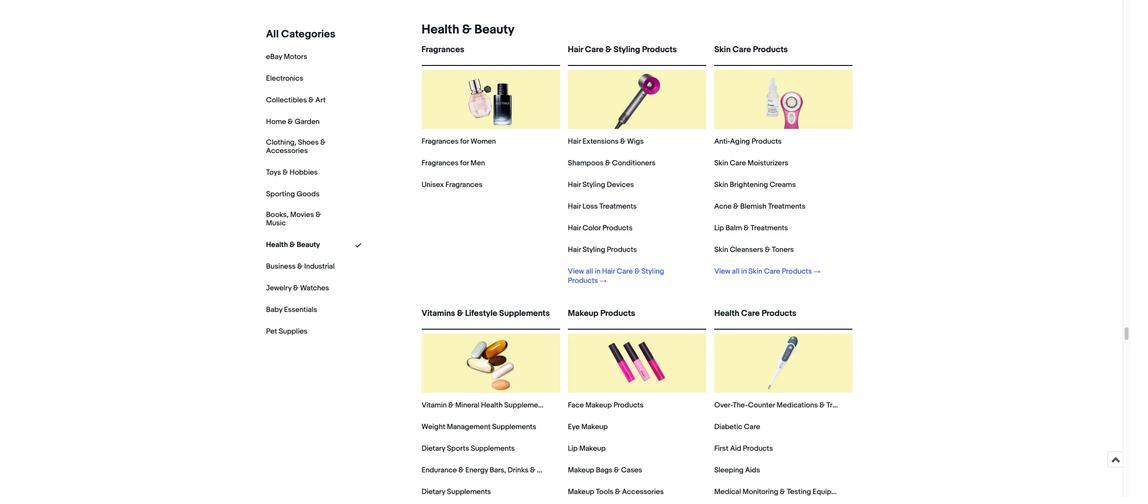 Task type: describe. For each thing, give the bounding box(es) containing it.
jewelry
[[266, 283, 292, 293]]

sleeping
[[714, 466, 744, 475]]

lip for lip balm & treatments
[[714, 224, 724, 233]]

view all in skin care products
[[714, 267, 812, 276]]

toys
[[266, 168, 281, 177]]

products inside view all in hair care & styling products
[[568, 276, 598, 286]]

cleansers
[[730, 245, 763, 255]]

moisturizers
[[748, 159, 789, 168]]

hair care & styling products link
[[568, 45, 707, 63]]

all categories
[[266, 28, 336, 41]]

motors
[[284, 52, 307, 62]]

goods
[[297, 189, 320, 199]]

wigs
[[627, 137, 644, 146]]

fragrances for men
[[422, 159, 485, 168]]

skin care moisturizers link
[[714, 159, 789, 168]]

diabetic care
[[714, 422, 760, 432]]

health care products
[[714, 309, 797, 319]]

accessories for makeup tools & accessories
[[622, 487, 664, 497]]

skin for skin cleansers & toners
[[714, 245, 728, 255]]

face
[[568, 401, 584, 410]]

view for hair
[[568, 267, 584, 276]]

vitamin & mineral health supplements link
[[422, 401, 548, 410]]

first aid products link
[[714, 444, 773, 453]]

dietary supplements
[[422, 487, 491, 497]]

fragrances for men link
[[422, 159, 485, 168]]

hair care & styling products image
[[608, 70, 667, 129]]

the-
[[733, 401, 748, 410]]

business
[[266, 262, 296, 271]]

vitamin & mineral health supplements
[[422, 401, 548, 410]]

view for skin
[[714, 267, 731, 276]]

shampoos & conditioners link
[[568, 159, 656, 168]]

0 vertical spatial health & beauty
[[422, 22, 515, 37]]

shampoos
[[568, 159, 604, 168]]

anti-aging products link
[[714, 137, 782, 146]]

home & garden
[[266, 117, 320, 127]]

dietary sports supplements link
[[422, 444, 515, 453]]

view all in hair care & styling products
[[568, 267, 664, 286]]

makeup products link
[[568, 309, 707, 327]]

vitamins & lifestyle supplements image
[[461, 334, 520, 393]]

makeup bags & cases link
[[568, 466, 642, 475]]

management
[[447, 422, 491, 432]]

dietary supplements link
[[422, 487, 491, 497]]

collectibles & art
[[266, 96, 326, 105]]

care for diabetic care
[[744, 422, 760, 432]]

sports
[[447, 444, 469, 453]]

hair loss treatments
[[568, 202, 637, 211]]

first
[[714, 444, 729, 453]]

hair styling products
[[568, 245, 637, 255]]

sleeping aids
[[714, 466, 760, 475]]

fragrances image
[[461, 70, 520, 129]]

pet
[[266, 327, 277, 336]]

treatments right 'medications'
[[827, 401, 864, 410]]

medications
[[777, 401, 818, 410]]

vitamins
[[422, 309, 455, 319]]

dietary for dietary supplements
[[422, 487, 445, 497]]

treatments down devices
[[600, 202, 637, 211]]

fragrances link
[[422, 45, 560, 63]]

watches
[[300, 283, 329, 293]]

view all in skin care products link
[[714, 267, 821, 276]]

pet supplies link
[[266, 327, 308, 336]]

vitamins & lifestyle supplements
[[422, 309, 550, 319]]

accessories for clothing, shoes & accessories
[[266, 146, 308, 155]]

endurance & energy bars, drinks & pills link
[[422, 466, 551, 475]]

& inside view all in hair care & styling products
[[635, 267, 640, 276]]

drinks
[[508, 466, 529, 475]]

electronics
[[266, 74, 303, 83]]

in for products
[[741, 267, 747, 276]]

collectibles & art link
[[266, 96, 326, 105]]

lip for lip makeup
[[568, 444, 578, 453]]

baby
[[266, 305, 282, 314]]

hair for hair care & styling products
[[568, 45, 583, 55]]

health inside health care products link
[[714, 309, 739, 319]]

fragrances for fragrances
[[422, 45, 464, 55]]

skin cleansers & toners
[[714, 245, 794, 255]]

hobbies
[[290, 168, 318, 177]]

makeup inside makeup products link
[[568, 309, 599, 319]]

eye makeup link
[[568, 422, 608, 432]]

unisex
[[422, 180, 444, 190]]

acne
[[714, 202, 732, 211]]

counter
[[748, 401, 775, 410]]

care for skin care moisturizers
[[730, 159, 746, 168]]

unisex fragrances
[[422, 180, 483, 190]]

hair styling devices
[[568, 180, 634, 190]]

books,
[[266, 210, 289, 219]]

hair for hair extensions & wigs
[[568, 137, 581, 146]]

baby essentials
[[266, 305, 317, 314]]

skin brightening creams link
[[714, 180, 796, 190]]

care for skin care products
[[733, 45, 751, 55]]

for for women
[[460, 137, 469, 146]]

& inside hair care & styling products link
[[606, 45, 612, 55]]

anti-
[[714, 137, 730, 146]]

acne & blemish treatments
[[714, 202, 806, 211]]

dietary for dietary sports supplements
[[422, 444, 445, 453]]

skin cleansers & toners link
[[714, 245, 794, 255]]

0 vertical spatial beauty
[[474, 22, 515, 37]]

monitoring
[[743, 487, 779, 497]]

care for health care products
[[741, 309, 760, 319]]

0 horizontal spatial beauty
[[297, 240, 320, 249]]

testing
[[787, 487, 811, 497]]

bars,
[[490, 466, 506, 475]]

toys & hobbies
[[266, 168, 318, 177]]

pet supplies
[[266, 327, 308, 336]]

& inside vitamins & lifestyle supplements link
[[457, 309, 463, 319]]

eye makeup
[[568, 422, 608, 432]]

brightening
[[730, 180, 768, 190]]



Task type: vqa. For each thing, say whether or not it's contained in the screenshot.


Task type: locate. For each thing, give the bounding box(es) containing it.
for left 'men'
[[460, 159, 469, 168]]

1 all from the left
[[586, 267, 593, 276]]

treatments down acne & blemish treatments link
[[751, 224, 788, 233]]

1 horizontal spatial view
[[714, 267, 731, 276]]

extensions
[[583, 137, 619, 146]]

fragrances for women
[[422, 137, 496, 146]]

skin for skin care products
[[714, 45, 731, 55]]

products
[[642, 45, 677, 55], [753, 45, 788, 55], [752, 137, 782, 146], [603, 224, 633, 233], [607, 245, 637, 255], [782, 267, 812, 276], [568, 276, 598, 286], [600, 309, 635, 319], [762, 309, 797, 319], [614, 401, 644, 410], [743, 444, 773, 453]]

makeup products
[[568, 309, 635, 319]]

2 in from the left
[[741, 267, 747, 276]]

books, movies & music
[[266, 210, 321, 228]]

1 in from the left
[[595, 267, 601, 276]]

2 for from the top
[[460, 159, 469, 168]]

books, movies & music link
[[266, 210, 335, 228]]

2 dietary from the top
[[422, 487, 445, 497]]

all
[[586, 267, 593, 276], [732, 267, 740, 276]]

lip balm & treatments link
[[714, 224, 788, 233]]

makeup bags & cases
[[568, 466, 642, 475]]

0 vertical spatial health & beauty link
[[418, 22, 515, 37]]

jewelry & watches link
[[266, 283, 329, 293]]

mineral
[[455, 401, 479, 410]]

dietary sports supplements
[[422, 444, 515, 453]]

conditioners
[[612, 159, 656, 168]]

aids
[[745, 466, 760, 475]]

0 horizontal spatial accessories
[[266, 146, 308, 155]]

1 view from the left
[[568, 267, 584, 276]]

in for &
[[595, 267, 601, 276]]

skin care products link
[[714, 45, 853, 63]]

1 vertical spatial health & beauty link
[[266, 240, 320, 249]]

in inside view all in hair care & styling products
[[595, 267, 601, 276]]

1 horizontal spatial all
[[732, 267, 740, 276]]

0 horizontal spatial health & beauty
[[266, 240, 320, 249]]

1 vertical spatial accessories
[[622, 487, 664, 497]]

for
[[460, 137, 469, 146], [460, 159, 469, 168]]

skin for skin brightening creams
[[714, 180, 728, 190]]

beauty up fragrances link
[[474, 22, 515, 37]]

shoes
[[298, 138, 319, 147]]

all for hair
[[586, 267, 593, 276]]

& inside clothing, shoes & accessories
[[320, 138, 326, 147]]

women
[[471, 137, 496, 146]]

medical monitoring & testing equipment link
[[714, 487, 849, 497]]

& inside books, movies & music
[[316, 210, 321, 219]]

care inside view all in hair care & styling products
[[617, 267, 633, 276]]

hair color products link
[[568, 224, 633, 233]]

hair for hair loss treatments
[[568, 202, 581, 211]]

treatments down creams
[[768, 202, 806, 211]]

0 vertical spatial lip
[[714, 224, 724, 233]]

styling inside view all in hair care & styling products
[[642, 267, 664, 276]]

ebay motors link
[[266, 52, 307, 62]]

2 view from the left
[[714, 267, 731, 276]]

0 vertical spatial for
[[460, 137, 469, 146]]

first aid products
[[714, 444, 773, 453]]

devices
[[607, 180, 634, 190]]

view inside view all in hair care & styling products
[[568, 267, 584, 276]]

view down hair styling products
[[568, 267, 584, 276]]

blemish
[[740, 202, 767, 211]]

hair for hair color products
[[568, 224, 581, 233]]

makeup tools & accessories link
[[568, 487, 664, 497]]

1 for from the top
[[460, 137, 469, 146]]

dietary
[[422, 444, 445, 453], [422, 487, 445, 497]]

business & industrial
[[266, 262, 335, 271]]

hair for hair styling products
[[568, 245, 581, 255]]

electronics link
[[266, 74, 303, 83]]

hair extensions & wigs
[[568, 137, 644, 146]]

1 horizontal spatial health & beauty
[[422, 22, 515, 37]]

view
[[568, 267, 584, 276], [714, 267, 731, 276]]

hair inside view all in hair care & styling products
[[602, 267, 615, 276]]

all for skin
[[732, 267, 740, 276]]

1 horizontal spatial beauty
[[474, 22, 515, 37]]

health & beauty up fragrances link
[[422, 22, 515, 37]]

1 vertical spatial dietary
[[422, 487, 445, 497]]

treatments
[[600, 202, 637, 211], [768, 202, 806, 211], [751, 224, 788, 233], [827, 401, 864, 410]]

care
[[585, 45, 604, 55], [733, 45, 751, 55], [730, 159, 746, 168], [617, 267, 633, 276], [764, 267, 780, 276], [741, 309, 760, 319], [744, 422, 760, 432]]

aging
[[730, 137, 750, 146]]

categories
[[281, 28, 336, 41]]

dietary down weight
[[422, 444, 445, 453]]

makeup tools & accessories
[[568, 487, 664, 497]]

in down hair styling products
[[595, 267, 601, 276]]

all down hair styling products
[[586, 267, 593, 276]]

jewelry & watches
[[266, 283, 329, 293]]

accessories inside clothing, shoes & accessories
[[266, 146, 308, 155]]

clothing,
[[266, 138, 296, 147]]

health & beauty link up fragrances link
[[418, 22, 515, 37]]

tools
[[596, 487, 614, 497]]

supplements
[[499, 309, 550, 319], [504, 401, 548, 410], [492, 422, 536, 432], [471, 444, 515, 453], [447, 487, 491, 497]]

1 vertical spatial beauty
[[297, 240, 320, 249]]

color
[[583, 224, 601, 233]]

loss
[[583, 202, 598, 211]]

0 horizontal spatial lip
[[568, 444, 578, 453]]

health care products image
[[754, 334, 813, 393]]

1 vertical spatial health & beauty
[[266, 240, 320, 249]]

hair styling products link
[[568, 245, 637, 255]]

medical monitoring & testing equipment
[[714, 487, 849, 497]]

accessories up 'toys & hobbies'
[[266, 146, 308, 155]]

0 vertical spatial accessories
[[266, 146, 308, 155]]

all down cleansers
[[732, 267, 740, 276]]

view down cleansers
[[714, 267, 731, 276]]

skin for skin care moisturizers
[[714, 159, 728, 168]]

fragrances for fragrances for women
[[422, 137, 459, 146]]

health & beauty up business & industrial
[[266, 240, 320, 249]]

for left women
[[460, 137, 469, 146]]

medical
[[714, 487, 741, 497]]

1 horizontal spatial accessories
[[622, 487, 664, 497]]

face makeup products link
[[568, 401, 644, 410]]

for for men
[[460, 159, 469, 168]]

lip makeup link
[[568, 444, 606, 453]]

ebay
[[266, 52, 282, 62]]

styling
[[614, 45, 640, 55], [583, 180, 605, 190], [583, 245, 605, 255], [642, 267, 664, 276]]

lip balm & treatments
[[714, 224, 788, 233]]

all
[[266, 28, 279, 41]]

beauty up business & industrial
[[297, 240, 320, 249]]

1 horizontal spatial in
[[741, 267, 747, 276]]

1 dietary from the top
[[422, 444, 445, 453]]

hair color products
[[568, 224, 633, 233]]

hair care & styling products
[[568, 45, 677, 55]]

0 horizontal spatial in
[[595, 267, 601, 276]]

health & beauty link
[[418, 22, 515, 37], [266, 240, 320, 249]]

hair for hair styling devices
[[568, 180, 581, 190]]

fragrances for fragrances for men
[[422, 159, 459, 168]]

1 horizontal spatial health & beauty link
[[418, 22, 515, 37]]

makeup products image
[[608, 334, 667, 393]]

sleeping aids link
[[714, 466, 760, 475]]

lifestyle
[[465, 309, 497, 319]]

cases
[[621, 466, 642, 475]]

health & beauty link up business & industrial
[[266, 240, 320, 249]]

0 horizontal spatial all
[[586, 267, 593, 276]]

shampoos & conditioners
[[568, 159, 656, 168]]

0 vertical spatial dietary
[[422, 444, 445, 453]]

sporting goods link
[[266, 189, 320, 199]]

beauty
[[474, 22, 515, 37], [297, 240, 320, 249]]

over-
[[714, 401, 733, 410]]

skin care moisturizers
[[714, 159, 789, 168]]

lip down eye
[[568, 444, 578, 453]]

home & garden link
[[266, 117, 320, 127]]

toys & hobbies link
[[266, 168, 318, 177]]

hair styling devices link
[[568, 180, 634, 190]]

fragrances for women link
[[422, 137, 496, 146]]

over-the-counter medications & treatments
[[714, 401, 864, 410]]

essentials
[[284, 305, 317, 314]]

0 horizontal spatial view
[[568, 267, 584, 276]]

all inside view all in hair care & styling products
[[586, 267, 593, 276]]

lip left 'balm'
[[714, 224, 724, 233]]

skin care products image
[[754, 70, 813, 129]]

hair loss treatments link
[[568, 202, 637, 211]]

1 horizontal spatial lip
[[714, 224, 724, 233]]

dietary down endurance
[[422, 487, 445, 497]]

sporting goods
[[266, 189, 320, 199]]

weight management supplements link
[[422, 422, 536, 432]]

balm
[[726, 224, 742, 233]]

care for hair care & styling products
[[585, 45, 604, 55]]

in down cleansers
[[741, 267, 747, 276]]

2 all from the left
[[732, 267, 740, 276]]

0 horizontal spatial health & beauty link
[[266, 240, 320, 249]]

home
[[266, 117, 286, 127]]

diabetic care link
[[714, 422, 760, 432]]

view all in hair care & styling products link
[[568, 267, 693, 286]]

accessories down 'cases'
[[622, 487, 664, 497]]

1 vertical spatial for
[[460, 159, 469, 168]]

1 vertical spatial lip
[[568, 444, 578, 453]]

lip
[[714, 224, 724, 233], [568, 444, 578, 453]]

bags
[[596, 466, 613, 475]]



